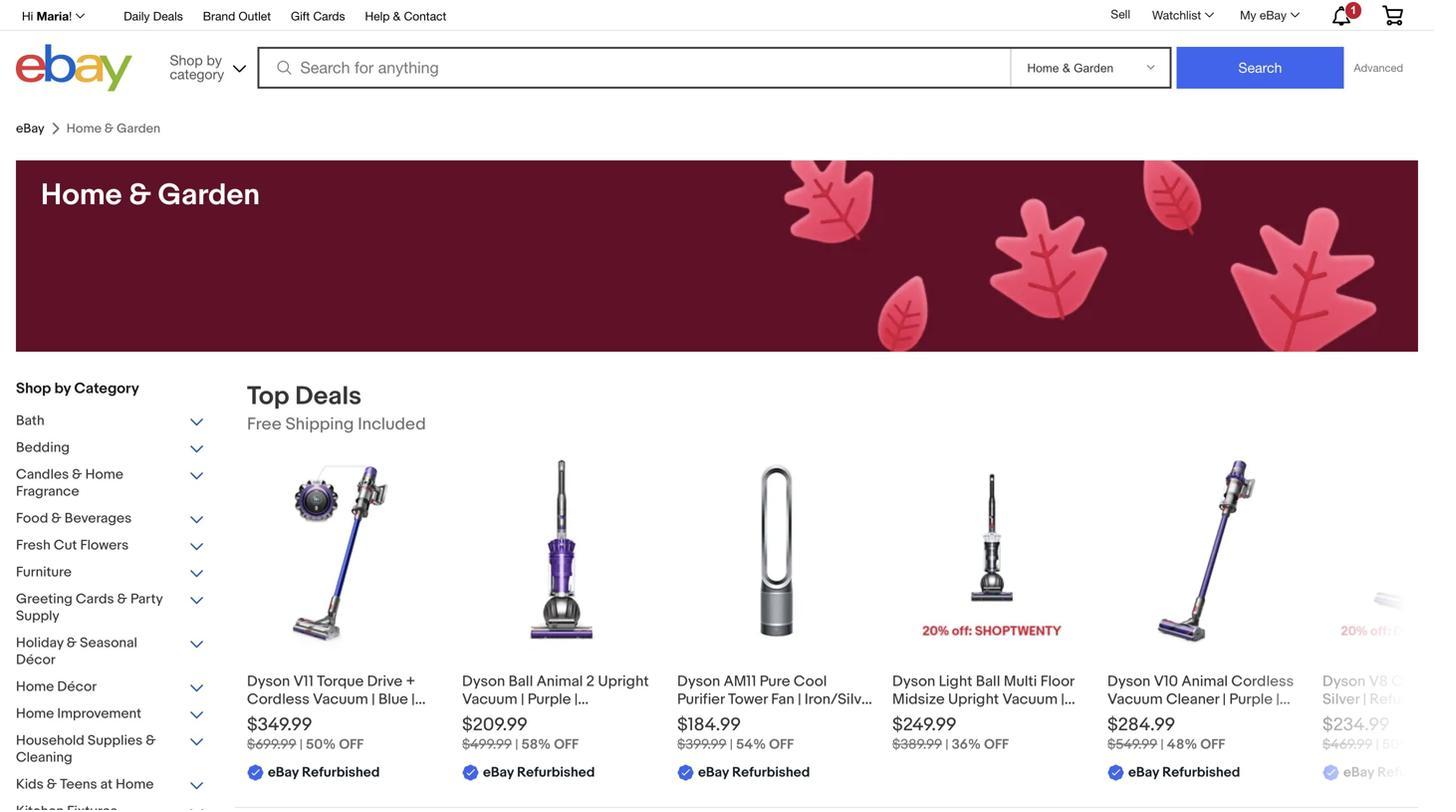 Task type: vqa. For each thing, say whether or not it's contained in the screenshot.
video
no



Task type: locate. For each thing, give the bounding box(es) containing it.
vacuum inside dyson v11 torque drive + cordless vacuum | blue | refurbished
[[313, 691, 368, 709]]

gift
[[291, 9, 310, 23]]

& right supplies at the left
[[146, 732, 156, 749]]

4 ebay refurbished from the left
[[1129, 764, 1241, 781]]

0 horizontal spatial purple
[[528, 691, 571, 709]]

0 horizontal spatial deals
[[153, 9, 183, 23]]

48%
[[1168, 736, 1198, 753]]

gen
[[1041, 709, 1070, 726]]

2 dyson from the left
[[462, 673, 505, 691]]

Search for anything text field
[[261, 49, 1007, 87]]

1 horizontal spatial ball
[[976, 673, 1001, 691]]

purple inside dyson v10 animal cordless vacuum cleaner | purple | refurbished
[[1230, 691, 1274, 709]]

purple up $209.99 $499.99 | 58% off
[[528, 691, 571, 709]]

3 ebay refurbished from the left
[[699, 764, 811, 781]]

home down holiday
[[16, 679, 54, 696]]

ball
[[509, 673, 533, 691], [976, 673, 1001, 691]]

previous
[[979, 709, 1037, 726]]

ebay refurbished down $349.99 $699.99 | 50% off
[[268, 764, 380, 781]]

& right holiday
[[67, 635, 77, 652]]

1 ball from the left
[[509, 673, 533, 691]]

ebay refurbished down the 58%
[[483, 764, 595, 781]]

multi
[[1004, 673, 1038, 691]]

household supplies & cleaning button
[[16, 732, 205, 768]]

2 off from the left
[[554, 736, 579, 753]]

daily deals
[[124, 9, 183, 23]]

1 horizontal spatial purple
[[1230, 691, 1274, 709]]

1
[[1351, 4, 1357, 16]]

dyson for $349.99
[[247, 673, 290, 691]]

dyson inside dyson ball animal 2 upright vacuum | purple | refurbished
[[462, 673, 505, 691]]

$699.99
[[247, 736, 297, 753]]

1 horizontal spatial deals
[[295, 381, 362, 412]]

1 horizontal spatial shop
[[170, 52, 203, 68]]

0 horizontal spatial cards
[[76, 591, 114, 608]]

$249.99
[[893, 714, 957, 736]]

fresh cut flowers button
[[16, 537, 205, 556]]

refurbished down pure
[[749, 709, 833, 726]]

0 horizontal spatial shop
[[16, 380, 51, 398]]

free
[[247, 414, 282, 435]]

refurbished up $549.99
[[1108, 709, 1191, 726]]

beverages
[[65, 510, 132, 527]]

off inside $249.99 $389.99 | 36% off
[[985, 736, 1009, 753]]

dyson inside the dyson am11 pure cool purifier tower fan | iron/silver | certified refurbished
[[678, 673, 721, 691]]

shop down daily deals link
[[170, 52, 203, 68]]

off down dyson v11 torque drive + cordless vacuum | blue | refurbished
[[339, 736, 364, 753]]

by down brand
[[207, 52, 222, 68]]

included
[[358, 414, 426, 435]]

3 vacuum from the left
[[1003, 691, 1058, 709]]

cordless up $349.99
[[247, 691, 310, 709]]

contact
[[404, 9, 447, 23]]

purple inside dyson ball animal 2 upright vacuum | purple | refurbished
[[528, 691, 571, 709]]

maria
[[37, 9, 69, 23]]

cordle
[[1392, 673, 1435, 691]]

upright inside 'dyson light ball multi floor midsize upright vacuum | white | new| previous gen'
[[949, 691, 1000, 709]]

off inside $184.99 $399.99 | 54% off
[[770, 736, 794, 753]]

3 dyson from the left
[[678, 673, 721, 691]]

off right 48%
[[1201, 736, 1226, 753]]

purple for $284.99
[[1230, 691, 1274, 709]]

refurbished up the $499.99
[[462, 709, 546, 726]]

2 vacuum from the left
[[462, 691, 518, 709]]

off up refurbish
[[1416, 736, 1435, 753]]

off right 54%
[[770, 736, 794, 753]]

1 vertical spatial décor
[[57, 679, 97, 696]]

dyson up certified
[[678, 673, 721, 691]]

dyson ball animal 2 upright vacuum | purple | refurbished
[[462, 673, 649, 726]]

1 purple from the left
[[528, 691, 571, 709]]

shop by category banner
[[11, 0, 1419, 97]]

& right help
[[393, 9, 401, 23]]

2 purple from the left
[[1230, 691, 1274, 709]]

ebay refurbished for $184.99
[[699, 764, 811, 781]]

animal
[[537, 673, 583, 691], [1182, 673, 1229, 691]]

by
[[207, 52, 222, 68], [54, 380, 71, 398]]

my
[[1241, 8, 1257, 22]]

hi
[[22, 9, 33, 23]]

0 vertical spatial shop
[[170, 52, 203, 68]]

None submit
[[1177, 47, 1345, 89]]

ball up $209.99
[[509, 673, 533, 691]]

off inside $209.99 $499.99 | 58% off
[[554, 736, 579, 753]]

shop up bath
[[16, 380, 51, 398]]

fragrance
[[16, 483, 79, 500]]

$469.99 text field
[[1323, 736, 1374, 753]]

2 ball from the left
[[976, 673, 1001, 691]]

vacuum
[[313, 691, 368, 709], [462, 691, 518, 709], [1003, 691, 1058, 709], [1108, 691, 1163, 709]]

category
[[74, 380, 139, 398]]

dyson inside dyson v10 animal cordless vacuum cleaner | purple | refurbished
[[1108, 673, 1151, 691]]

food & beverages button
[[16, 510, 205, 529]]

help & contact link
[[365, 6, 447, 28]]

dyson light ball multi floor midsize upright vacuum | white | new| previous gen
[[893, 673, 1075, 726]]

1 horizontal spatial 50%
[[1383, 736, 1413, 753]]

cards right gift
[[313, 9, 345, 23]]

vacuum inside dyson ball animal 2 upright vacuum | purple | refurbished
[[462, 691, 518, 709]]

1 vertical spatial cards
[[76, 591, 114, 608]]

2 animal from the left
[[1182, 673, 1229, 691]]

dyson up $209.99
[[462, 673, 505, 691]]

off inside $284.99 $549.99 | 48% off
[[1201, 736, 1226, 753]]

teens
[[60, 776, 97, 793]]

cordless inside dyson v11 torque drive + cordless vacuum | blue | refurbished
[[247, 691, 310, 709]]

holiday
[[16, 635, 64, 652]]

deals right 'daily'
[[153, 9, 183, 23]]

dyson v11 torque drive + cordless vacuum | blue | refurbished image
[[247, 452, 446, 652]]

brand outlet
[[203, 9, 271, 23]]

50% down $349.99
[[306, 736, 336, 753]]

shop
[[170, 52, 203, 68], [16, 380, 51, 398]]

dyson left v11
[[247, 673, 290, 691]]

1 50% from the left
[[306, 736, 336, 753]]

ebay for $184.99
[[699, 764, 729, 781]]

0 horizontal spatial animal
[[537, 673, 583, 691]]

1 vertical spatial by
[[54, 380, 71, 398]]

dyson inside 'dyson light ball multi floor midsize upright vacuum | white | new| previous gen'
[[893, 673, 936, 691]]

$549.99
[[1108, 736, 1158, 753]]

1 horizontal spatial by
[[207, 52, 222, 68]]

$399.99 text field
[[678, 736, 727, 753]]

dyson left v10
[[1108, 673, 1151, 691]]

|
[[372, 691, 375, 709], [412, 691, 415, 709], [521, 691, 525, 709], [575, 691, 578, 709], [798, 691, 802, 709], [1062, 691, 1065, 709], [1223, 691, 1227, 709], [1277, 691, 1280, 709], [678, 709, 681, 726], [935, 709, 939, 726], [300, 736, 303, 753], [515, 736, 519, 753], [730, 736, 733, 753], [946, 736, 949, 753], [1161, 736, 1165, 753], [1377, 736, 1380, 753]]

off down previous
[[985, 736, 1009, 753]]

0 vertical spatial deals
[[153, 9, 183, 23]]

1 horizontal spatial cards
[[313, 9, 345, 23]]

0 vertical spatial by
[[207, 52, 222, 68]]

greeting cards & party supply button
[[16, 591, 205, 627]]

home down bedding dropdown button
[[85, 466, 123, 483]]

midsize
[[893, 691, 945, 709]]

your shopping cart image
[[1382, 5, 1405, 25]]

3 off from the left
[[770, 736, 794, 753]]

shop inside home & garden main content
[[16, 380, 51, 398]]

1 animal from the left
[[537, 673, 583, 691]]

supply
[[16, 608, 59, 625]]

candles & home fragrance button
[[16, 466, 205, 502]]

home up household
[[16, 706, 54, 722]]

daily deals link
[[124, 6, 183, 28]]

1 horizontal spatial animal
[[1182, 673, 1229, 691]]

upright inside dyson ball animal 2 upright vacuum | purple | refurbished
[[598, 673, 649, 691]]

2 ebay refurbished from the left
[[483, 764, 595, 781]]

6 dyson from the left
[[1323, 673, 1366, 691]]

cards
[[313, 9, 345, 23], [76, 591, 114, 608]]

$549.99 text field
[[1108, 736, 1158, 753]]

1 dyson from the left
[[247, 673, 290, 691]]

refurbished inside dyson ball animal 2 upright vacuum | purple | refurbished
[[462, 709, 546, 726]]

ball left "multi"
[[976, 673, 1001, 691]]

4 vacuum from the left
[[1108, 691, 1163, 709]]

& right kids
[[47, 776, 57, 793]]

by inside home & garden main content
[[54, 380, 71, 398]]

cleaning
[[16, 749, 72, 766]]

upright right 2 on the left of page
[[598, 673, 649, 691]]

upright up $249.99 $389.99 | 36% off
[[949, 691, 1000, 709]]

shop inside shop by category
[[170, 52, 203, 68]]

sell link
[[1103, 7, 1140, 21]]

$349.99 $699.99 | 50% off
[[247, 714, 364, 753]]

deals up the shipping
[[295, 381, 362, 412]]

1 vertical spatial shop
[[16, 380, 51, 398]]

dyson for $209.99
[[462, 673, 505, 691]]

2 50% from the left
[[1383, 736, 1413, 753]]

by left category
[[54, 380, 71, 398]]

animal right v10
[[1182, 673, 1229, 691]]

1 horizontal spatial upright
[[949, 691, 1000, 709]]

deals inside account navigation
[[153, 9, 183, 23]]

décor down supply
[[16, 652, 56, 669]]

home & garden
[[41, 177, 260, 213]]

50%
[[306, 736, 336, 753], [1383, 736, 1413, 753]]

& right food
[[51, 510, 61, 527]]

58%
[[522, 736, 551, 753]]

refurbished up $699.99 text box
[[247, 709, 330, 726]]

1 vacuum from the left
[[313, 691, 368, 709]]

$699.99 text field
[[247, 736, 297, 753]]

cards down "furniture" dropdown button
[[76, 591, 114, 608]]

advanced
[[1355, 61, 1404, 74]]

0 horizontal spatial by
[[54, 380, 71, 398]]

cards inside gift cards link
[[313, 9, 345, 23]]

dyson for $284.99
[[1108, 673, 1151, 691]]

refurbished
[[247, 709, 330, 726], [462, 709, 546, 726], [749, 709, 833, 726], [1108, 709, 1191, 726], [302, 764, 380, 781], [517, 764, 595, 781], [732, 764, 811, 781], [1163, 764, 1241, 781]]

refurbished inside dyson v10 animal cordless vacuum cleaner | purple | refurbished
[[1108, 709, 1191, 726]]

$184.99
[[678, 714, 741, 736]]

ebay refurbished for $209.99
[[483, 764, 595, 781]]

0 horizontal spatial cordless
[[247, 691, 310, 709]]

0 vertical spatial décor
[[16, 652, 56, 669]]

5 dyson from the left
[[1108, 673, 1151, 691]]

improvement
[[57, 706, 141, 722]]

36%
[[952, 736, 982, 753]]

$209.99 $499.99 | 58% off
[[462, 714, 579, 753]]

| inside $349.99 $699.99 | 50% off
[[300, 736, 303, 753]]

ebay refurbished down 48%
[[1129, 764, 1241, 781]]

| inside $284.99 $549.99 | 48% off
[[1161, 736, 1165, 753]]

0 horizontal spatial upright
[[598, 673, 649, 691]]

home right the at
[[116, 776, 154, 793]]

certified
[[684, 709, 746, 726]]

décor up the improvement
[[57, 679, 97, 696]]

deals for top
[[295, 381, 362, 412]]

| inside dyson v8 cordle $234.99 $469.99 | 50% off
[[1377, 736, 1380, 753]]

dyson up white on the right of the page
[[893, 673, 936, 691]]

ebay refurbished for $349.99
[[268, 764, 380, 781]]

light
[[939, 673, 973, 691]]

purple right the cleaner on the right
[[1230, 691, 1274, 709]]

dyson left the v8
[[1323, 673, 1366, 691]]

purple for $209.99
[[528, 691, 571, 709]]

0 horizontal spatial 50%
[[306, 736, 336, 753]]

am11
[[724, 673, 757, 691]]

upright
[[598, 673, 649, 691], [949, 691, 1000, 709]]

account navigation
[[11, 0, 1419, 31]]

4 off from the left
[[985, 736, 1009, 753]]

my ebay link
[[1230, 3, 1309, 27]]

1 off from the left
[[339, 736, 364, 753]]

0 vertical spatial cards
[[313, 9, 345, 23]]

ebay for $234.99
[[1344, 764, 1375, 781]]

décor
[[16, 652, 56, 669], [57, 679, 97, 696]]

5 off from the left
[[1201, 736, 1226, 753]]

0 horizontal spatial ball
[[509, 673, 533, 691]]

$209.99
[[462, 714, 528, 736]]

off right the 58%
[[554, 736, 579, 753]]

ball inside 'dyson light ball multi floor midsize upright vacuum | white | new| previous gen'
[[976, 673, 1001, 691]]

animal inside dyson v10 animal cordless vacuum cleaner | purple | refurbished
[[1182, 673, 1229, 691]]

home down ebay link
[[41, 177, 122, 213]]

animal inside dyson ball animal 2 upright vacuum | purple | refurbished
[[537, 673, 583, 691]]

animal left 2 on the left of page
[[537, 673, 583, 691]]

ebay refurbished
[[268, 764, 380, 781], [483, 764, 595, 781], [699, 764, 811, 781], [1129, 764, 1241, 781]]

off inside $349.99 $699.99 | 50% off
[[339, 736, 364, 753]]

off for $349.99
[[339, 736, 364, 753]]

ebay refurbished down 54%
[[699, 764, 811, 781]]

1 vertical spatial deals
[[295, 381, 362, 412]]

ebay link
[[16, 121, 45, 136]]

1 ebay refurbished from the left
[[268, 764, 380, 781]]

ebay
[[1260, 8, 1287, 22], [16, 121, 45, 136], [268, 764, 299, 781], [483, 764, 514, 781], [699, 764, 729, 781], [1129, 764, 1160, 781], [1344, 764, 1375, 781]]

flowers
[[80, 537, 129, 554]]

50% up ebay refurbish
[[1383, 736, 1413, 753]]

6 off from the left
[[1416, 736, 1435, 753]]

cordless right the cleaner on the right
[[1232, 673, 1295, 691]]

off for $249.99
[[985, 736, 1009, 753]]

by inside shop by category
[[207, 52, 222, 68]]

pure
[[760, 673, 791, 691]]

animal for $209.99
[[537, 673, 583, 691]]

1 horizontal spatial cordless
[[1232, 673, 1295, 691]]

brand
[[203, 9, 235, 23]]

white
[[893, 709, 932, 726]]

purple
[[528, 691, 571, 709], [1230, 691, 1274, 709]]

deals inside top deals free shipping included
[[295, 381, 362, 412]]

dyson inside dyson v11 torque drive + cordless vacuum | blue | refurbished
[[247, 673, 290, 691]]

dyson am11 pure cool purifier tower fan | iron/silver | certified refurbished
[[678, 673, 875, 726]]

4 dyson from the left
[[893, 673, 936, 691]]

dyson v10 animal cordless vacuum cleaner | purple | refurbished image
[[1108, 452, 1307, 652]]

bath button
[[16, 413, 205, 431]]



Task type: describe. For each thing, give the bounding box(es) containing it.
& inside account navigation
[[393, 9, 401, 23]]

daily
[[124, 9, 150, 23]]

$399.99
[[678, 736, 727, 753]]

off for $184.99
[[770, 736, 794, 753]]

fresh
[[16, 537, 51, 554]]

+
[[406, 673, 416, 691]]

dyson light ball multi floor midsize upright vacuum | white | new| previous gen image
[[893, 452, 1092, 652]]

outlet
[[239, 9, 271, 23]]

by for category
[[207, 52, 222, 68]]

bedding
[[16, 439, 70, 456]]

& left the garden
[[129, 177, 151, 213]]

v11
[[294, 673, 314, 691]]

refurbished down 54%
[[732, 764, 811, 781]]

holiday & seasonal décor button
[[16, 635, 205, 671]]

$184.99 $399.99 | 54% off
[[678, 714, 794, 753]]

shop by category button
[[161, 44, 251, 87]]

refurbished inside the dyson am11 pure cool purifier tower fan | iron/silver | certified refurbished
[[749, 709, 833, 726]]

floor
[[1041, 673, 1075, 691]]

category
[[170, 66, 224, 82]]

refurbished down $349.99 $699.99 | 50% off
[[302, 764, 380, 781]]

dyson v10 animal cordless vacuum cleaner | purple | refurbished
[[1108, 673, 1295, 726]]

ebay for $284.99
[[1129, 764, 1160, 781]]

top
[[247, 381, 290, 412]]

refurbished down the 58%
[[517, 764, 595, 781]]

animal for $284.99
[[1182, 673, 1229, 691]]

cards inside bath bedding candles & home fragrance food & beverages fresh cut flowers furniture greeting cards & party supply holiday & seasonal décor home décor home improvement household supplies & cleaning kids & teens at home
[[76, 591, 114, 608]]

cordless inside dyson v10 animal cordless vacuum cleaner | purple | refurbished
[[1232, 673, 1295, 691]]

by for category
[[54, 380, 71, 398]]

furniture
[[16, 564, 72, 581]]

ebay inside account navigation
[[1260, 8, 1287, 22]]

help & contact
[[365, 9, 447, 23]]

home improvement button
[[16, 706, 205, 724]]

dyson v8 cordless vacuum | silver | refurbished image
[[1323, 452, 1435, 652]]

!
[[69, 9, 72, 23]]

greeting
[[16, 591, 73, 608]]

torque
[[317, 673, 364, 691]]

dyson inside dyson v8 cordle $234.99 $469.99 | 50% off
[[1323, 673, 1366, 691]]

cleaner
[[1167, 691, 1220, 709]]

furniture button
[[16, 564, 205, 583]]

kids & teens at home button
[[16, 776, 205, 795]]

party
[[131, 591, 163, 608]]

& left party
[[117, 591, 127, 608]]

watchlist link
[[1142, 3, 1224, 27]]

bedding button
[[16, 439, 205, 458]]

brand outlet link
[[203, 6, 271, 28]]

shop by category
[[170, 52, 224, 82]]

shop for shop by category
[[170, 52, 203, 68]]

watchlist
[[1153, 8, 1202, 22]]

v8
[[1370, 673, 1389, 691]]

$389.99 text field
[[893, 736, 943, 753]]

household
[[16, 732, 85, 749]]

| inside $184.99 $399.99 | 54% off
[[730, 736, 733, 753]]

supplies
[[88, 732, 143, 749]]

home décor button
[[16, 679, 205, 698]]

50% inside dyson v8 cordle $234.99 $469.99 | 50% off
[[1383, 736, 1413, 753]]

off inside dyson v8 cordle $234.99 $469.99 | 50% off
[[1416, 736, 1435, 753]]

ebay refurbish
[[1344, 764, 1435, 781]]

| inside $249.99 $389.99 | 36% off
[[946, 736, 949, 753]]

my ebay
[[1241, 8, 1287, 22]]

dyson for $184.99
[[678, 673, 721, 691]]

off for $284.99
[[1201, 736, 1226, 753]]

$284.99
[[1108, 714, 1176, 736]]

seasonal
[[80, 635, 137, 652]]

refurbished down 48%
[[1163, 764, 1241, 781]]

| inside $209.99 $499.99 | 58% off
[[515, 736, 519, 753]]

dyson am11 pure cool purifier tower fan | iron/silver | certified refurbished image
[[678, 452, 877, 652]]

deals for daily
[[153, 9, 183, 23]]

dyson for $249.99
[[893, 673, 936, 691]]

50% inside $349.99 $699.99 | 50% off
[[306, 736, 336, 753]]

dyson v11 torque drive + cordless vacuum | blue | refurbished
[[247, 673, 416, 726]]

at
[[100, 776, 113, 793]]

shop by category
[[16, 380, 139, 398]]

vacuum inside 'dyson light ball multi floor midsize upright vacuum | white | new| previous gen'
[[1003, 691, 1058, 709]]

$389.99
[[893, 736, 943, 753]]

$499.99 text field
[[462, 736, 512, 753]]

& right candles
[[72, 466, 82, 483]]

refurbished inside dyson v11 torque drive + cordless vacuum | blue | refurbished
[[247, 709, 330, 726]]

home & garden main content
[[0, 113, 1435, 810]]

gift cards
[[291, 9, 345, 23]]

0 horizontal spatial décor
[[16, 652, 56, 669]]

2
[[587, 673, 595, 691]]

tower
[[728, 691, 768, 709]]

ebay for $209.99
[[483, 764, 514, 781]]

garden
[[158, 177, 260, 213]]

none submit inside shop by category banner
[[1177, 47, 1345, 89]]

cut
[[54, 537, 77, 554]]

refurbish
[[1378, 764, 1435, 781]]

ball inside dyson ball animal 2 upright vacuum | purple | refurbished
[[509, 673, 533, 691]]

bath bedding candles & home fragrance food & beverages fresh cut flowers furniture greeting cards & party supply holiday & seasonal décor home décor home improvement household supplies & cleaning kids & teens at home
[[16, 413, 163, 793]]

ebay refurbished for $284.99
[[1129, 764, 1241, 781]]

fan
[[771, 691, 795, 709]]

ebay for $349.99
[[268, 764, 299, 781]]

help
[[365, 9, 390, 23]]

vacuum inside dyson v10 animal cordless vacuum cleaner | purple | refurbished
[[1108, 691, 1163, 709]]

iron/silver
[[805, 691, 875, 709]]

v10
[[1155, 673, 1179, 691]]

kids
[[16, 776, 44, 793]]

candles
[[16, 466, 69, 483]]

gift cards link
[[291, 6, 345, 28]]

advanced link
[[1345, 48, 1414, 88]]

1 button
[[1315, 1, 1367, 29]]

$234.99
[[1323, 714, 1391, 736]]

sell
[[1112, 7, 1131, 21]]

$499.99
[[462, 736, 512, 753]]

54%
[[737, 736, 767, 753]]

1 horizontal spatial décor
[[57, 679, 97, 696]]

dyson ball animal 2 upright vacuum | purple | refurbished image
[[519, 452, 605, 652]]

cool
[[794, 673, 827, 691]]

shop for shop by category
[[16, 380, 51, 398]]

food
[[16, 510, 48, 527]]

drive
[[367, 673, 403, 691]]

hi maria !
[[22, 9, 72, 23]]

off for $209.99
[[554, 736, 579, 753]]

new|
[[942, 709, 976, 726]]



